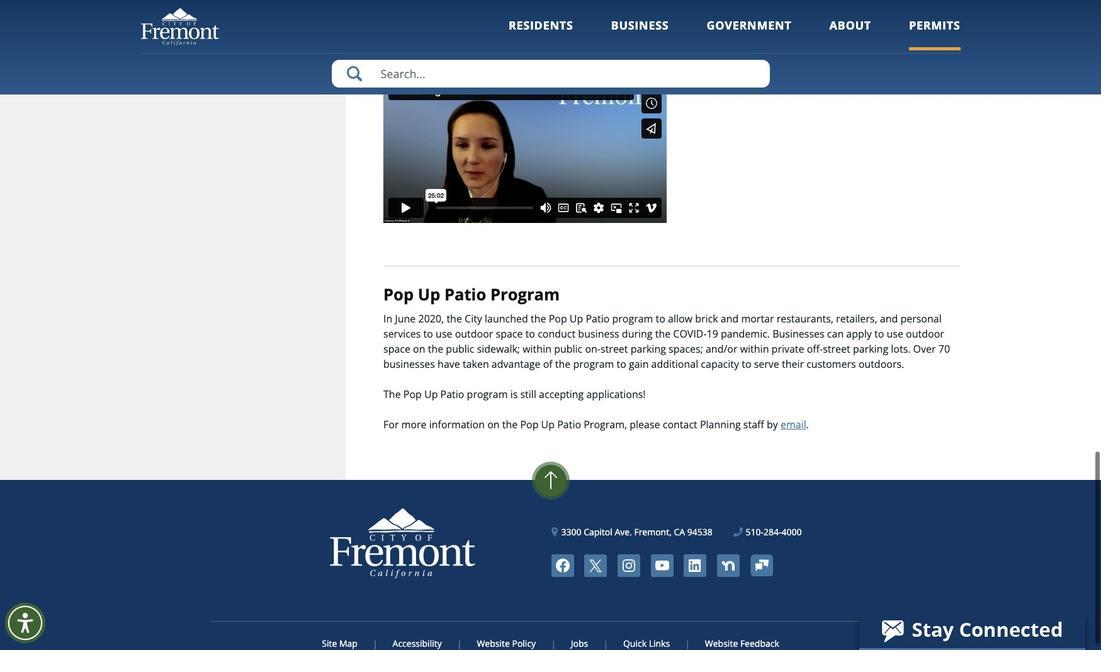 Task type: locate. For each thing, give the bounding box(es) containing it.
the pop up patio program is still accepting applications!
[[384, 386, 646, 400]]

brick
[[696, 310, 719, 324]]

ca
[[674, 525, 685, 537]]

patio
[[445, 282, 486, 304], [586, 310, 610, 324], [441, 386, 465, 400], [558, 416, 581, 430]]

0 horizontal spatial street
[[601, 341, 628, 354]]

0 horizontal spatial use
[[436, 326, 453, 339]]

email
[[781, 416, 807, 430]]

1 website from the left
[[477, 636, 510, 648]]

space
[[496, 326, 523, 339], [384, 341, 411, 354]]

0 horizontal spatial public
[[446, 341, 475, 354]]

within up the of
[[523, 341, 552, 354]]

the
[[447, 310, 462, 324], [531, 310, 546, 324], [656, 326, 671, 339], [428, 341, 444, 354], [555, 356, 571, 370], [503, 416, 518, 430]]

94538
[[688, 525, 713, 537]]

allow
[[668, 310, 693, 324]]

apply
[[847, 326, 872, 339]]

quick links link
[[607, 636, 687, 648]]

in
[[384, 310, 393, 324]]

parking
[[631, 341, 666, 354], [854, 341, 889, 354]]

0 horizontal spatial and
[[721, 310, 739, 324]]

the left city
[[447, 310, 462, 324]]

0 horizontal spatial outdoor
[[455, 326, 493, 339]]

to right the apply
[[875, 326, 885, 339]]

on up businesses
[[413, 341, 426, 354]]

1 public from the left
[[446, 341, 475, 354]]

2 use from the left
[[887, 326, 904, 339]]

business link
[[611, 18, 669, 50]]

up up 2020,
[[418, 282, 441, 304]]

pop up conduct at the bottom of page
[[549, 310, 567, 324]]

still
[[521, 386, 537, 400]]

outdoor up over at bottom
[[907, 326, 945, 339]]

for
[[384, 416, 399, 430]]

space down launched
[[496, 326, 523, 339]]

their
[[782, 356, 804, 370]]

the up conduct at the bottom of page
[[531, 310, 546, 324]]

businesses
[[773, 326, 825, 339]]

and up pandemic.
[[721, 310, 739, 324]]

19
[[707, 326, 719, 339]]

2 public from the left
[[554, 341, 583, 354]]

stay connected image
[[860, 613, 1085, 648]]

public up have
[[446, 341, 475, 354]]

by
[[767, 416, 778, 430]]

for more information on the pop up patio program, please contact planning staff by email .
[[384, 416, 809, 430]]

1 vertical spatial space
[[384, 341, 411, 354]]

to left serve on the right bottom of page
[[742, 356, 752, 370]]

1 horizontal spatial and
[[880, 310, 898, 324]]

map
[[339, 636, 358, 648]]

on-
[[585, 341, 601, 354]]

permits link
[[910, 18, 961, 50]]

to
[[656, 310, 666, 324], [424, 326, 433, 339], [526, 326, 535, 339], [875, 326, 885, 339], [617, 356, 627, 370], [742, 356, 752, 370]]

1 horizontal spatial website
[[705, 636, 738, 648]]

website policy
[[477, 636, 536, 648]]

footer my icon image
[[751, 553, 773, 575]]

and
[[721, 310, 739, 324], [880, 310, 898, 324]]

1 parking from the left
[[631, 341, 666, 354]]

to down 2020,
[[424, 326, 433, 339]]

use down 2020,
[[436, 326, 453, 339]]

program
[[613, 310, 653, 324], [574, 356, 614, 370], [467, 386, 508, 400]]

website
[[477, 636, 510, 648], [705, 636, 738, 648]]

public
[[446, 341, 475, 354], [554, 341, 583, 354]]

jobs link
[[555, 636, 605, 648]]

pandemic.
[[721, 326, 770, 339]]

pop
[[384, 282, 414, 304], [549, 310, 567, 324], [404, 386, 422, 400], [521, 416, 539, 430]]

1 within from the left
[[523, 341, 552, 354]]

covid-
[[674, 326, 707, 339]]

2 website from the left
[[705, 636, 738, 648]]

more
[[402, 416, 427, 430]]

policy
[[512, 636, 536, 648]]

street
[[601, 341, 628, 354], [823, 341, 851, 354]]

street down can
[[823, 341, 851, 354]]

pop up june
[[384, 282, 414, 304]]

website for website policy
[[477, 636, 510, 648]]

within
[[523, 341, 552, 354], [741, 341, 769, 354]]

website for website feedback
[[705, 636, 738, 648]]

parking up outdoors.
[[854, 341, 889, 354]]

public down conduct at the bottom of page
[[554, 341, 583, 354]]

can
[[828, 326, 844, 339]]

1 vertical spatial on
[[488, 416, 500, 430]]

spaces;
[[669, 341, 704, 354]]

3300 capitol ave. fremont, ca 94538 link
[[552, 524, 713, 537]]

up
[[418, 282, 441, 304], [570, 310, 584, 324], [425, 386, 438, 400], [541, 416, 555, 430]]

up down "accepting"
[[541, 416, 555, 430]]

planning
[[700, 416, 741, 430]]

program left is
[[467, 386, 508, 400]]

site map
[[322, 636, 358, 648]]

0 horizontal spatial within
[[523, 341, 552, 354]]

the right the of
[[555, 356, 571, 370]]

patio up city
[[445, 282, 486, 304]]

space down "services"
[[384, 341, 411, 354]]

footer yt icon image
[[651, 553, 674, 576]]

0 vertical spatial space
[[496, 326, 523, 339]]

0 horizontal spatial website
[[477, 636, 510, 648]]

business
[[611, 18, 669, 33]]

website feedback
[[705, 636, 780, 648]]

parking up gain
[[631, 341, 666, 354]]

residents
[[509, 18, 574, 33]]

on right information
[[488, 416, 500, 430]]

program up the during
[[613, 310, 653, 324]]

outdoors.
[[859, 356, 905, 370]]

0 horizontal spatial on
[[413, 341, 426, 354]]

up up conduct at the bottom of page
[[570, 310, 584, 324]]

information
[[429, 416, 485, 430]]

use
[[436, 326, 453, 339], [887, 326, 904, 339]]

outdoor down city
[[455, 326, 493, 339]]

1 horizontal spatial public
[[554, 341, 583, 354]]

0 horizontal spatial parking
[[631, 341, 666, 354]]

within down pandemic.
[[741, 341, 769, 354]]

advantage
[[492, 356, 541, 370]]

ave.
[[615, 525, 632, 537]]

on
[[413, 341, 426, 354], [488, 416, 500, 430]]

patio up business
[[586, 310, 610, 324]]

program down on-
[[574, 356, 614, 370]]

site map link
[[322, 636, 374, 648]]

2 street from the left
[[823, 341, 851, 354]]

business
[[579, 326, 620, 339]]

about link
[[830, 18, 872, 50]]

during
[[622, 326, 653, 339]]

street down business
[[601, 341, 628, 354]]

0 vertical spatial on
[[413, 341, 426, 354]]

1 horizontal spatial street
[[823, 341, 851, 354]]

1 horizontal spatial within
[[741, 341, 769, 354]]

website left the policy in the bottom of the page
[[477, 636, 510, 648]]

the up have
[[428, 341, 444, 354]]

1 horizontal spatial use
[[887, 326, 904, 339]]

use up lots.
[[887, 326, 904, 339]]

1 horizontal spatial parking
[[854, 341, 889, 354]]

businesses
[[384, 356, 435, 370]]

pop inside in june 2020, the city  launched the pop up patio program to allow brick and mortar restaurants, retailers, and personal services to use outdoor space to conduct business during the covid-19 pandemic. businesses can apply to use outdoor space on the public sidewalk; within public on-street parking spaces; and/or within private off-street parking lots. over 70 businesses have taken advantage of the program to gain additional capacity to serve their customers outdoors.
[[549, 310, 567, 324]]

and left personal
[[880, 310, 898, 324]]

patio down "accepting"
[[558, 416, 581, 430]]

accepting
[[539, 386, 584, 400]]

contact
[[663, 416, 698, 430]]

program,
[[584, 416, 627, 430]]

website left "feedback"
[[705, 636, 738, 648]]

1 horizontal spatial outdoor
[[907, 326, 945, 339]]



Task type: describe. For each thing, give the bounding box(es) containing it.
in june 2020, the city  launched the pop up patio program to allow brick and mortar restaurants, retailers, and personal services to use outdoor space to conduct business during the covid-19 pandemic. businesses can apply to use outdoor space on the public sidewalk; within public on-street parking spaces; and/or within private off-street parking lots. over 70 businesses have taken advantage of the program to gain additional capacity to serve their customers outdoors.
[[384, 310, 951, 370]]

capitol
[[584, 525, 613, 537]]

510-284-4000
[[746, 525, 802, 537]]

gain
[[629, 356, 649, 370]]

1 use from the left
[[436, 326, 453, 339]]

Search text field
[[332, 60, 770, 88]]

pop up patio program
[[384, 282, 560, 304]]

.
[[807, 416, 809, 430]]

government
[[707, 18, 792, 33]]

over
[[914, 341, 936, 354]]

4000
[[782, 525, 802, 537]]

510-
[[746, 525, 764, 537]]

3300
[[562, 525, 582, 537]]

footer tw icon image
[[585, 553, 607, 576]]

on inside in june 2020, the city  launched the pop up patio program to allow brick and mortar restaurants, retailers, and personal services to use outdoor space to conduct business during the covid-19 pandemic. businesses can apply to use outdoor space on the public sidewalk; within public on-street parking spaces; and/or within private off-street parking lots. over 70 businesses have taken advantage of the program to gain additional capacity to serve their customers outdoors.
[[413, 341, 426, 354]]

retailers,
[[837, 310, 878, 324]]

site
[[322, 636, 337, 648]]

3300 capitol ave. fremont, ca 94538
[[562, 525, 713, 537]]

0 vertical spatial program
[[613, 310, 653, 324]]

up up more
[[425, 386, 438, 400]]

lots.
[[892, 341, 911, 354]]

is
[[511, 386, 518, 400]]

personal
[[901, 310, 942, 324]]

2 outdoor from the left
[[907, 326, 945, 339]]

2 parking from the left
[[854, 341, 889, 354]]

the down is
[[503, 416, 518, 430]]

2020,
[[419, 310, 444, 324]]

pop right the at the bottom left of the page
[[404, 386, 422, 400]]

accessibility
[[393, 636, 442, 648]]

2 and from the left
[[880, 310, 898, 324]]

customers
[[807, 356, 856, 370]]

1 and from the left
[[721, 310, 739, 324]]

1 outdoor from the left
[[455, 326, 493, 339]]

and/or
[[706, 341, 738, 354]]

website feedback link
[[689, 636, 780, 648]]

2 within from the left
[[741, 341, 769, 354]]

serve
[[754, 356, 780, 370]]

about
[[830, 18, 872, 33]]

feedback
[[741, 636, 780, 648]]

patio inside in june 2020, the city  launched the pop up patio program to allow brick and mortar restaurants, retailers, and personal services to use outdoor space to conduct business during the covid-19 pandemic. businesses can apply to use outdoor space on the public sidewalk; within public on-street parking spaces; and/or within private off-street parking lots. over 70 businesses have taken advantage of the program to gain additional capacity to serve their customers outdoors.
[[586, 310, 610, 324]]

website policy link
[[461, 636, 553, 648]]

launched
[[485, 310, 528, 324]]

taken
[[463, 356, 489, 370]]

0 horizontal spatial space
[[384, 341, 411, 354]]

patio down have
[[441, 386, 465, 400]]

city
[[465, 310, 482, 324]]

the down allow
[[656, 326, 671, 339]]

applications!
[[587, 386, 646, 400]]

capacity
[[701, 356, 740, 370]]

sidewalk;
[[477, 341, 520, 354]]

510-284-4000 link
[[734, 524, 802, 537]]

june
[[395, 310, 416, 324]]

quick links
[[624, 636, 670, 648]]

services
[[384, 326, 421, 339]]

1 street from the left
[[601, 341, 628, 354]]

284-
[[764, 525, 782, 537]]

residents link
[[509, 18, 574, 50]]

pop down still
[[521, 416, 539, 430]]

2 vertical spatial program
[[467, 386, 508, 400]]

footer fb icon image
[[552, 553, 574, 576]]

1 vertical spatial program
[[574, 356, 614, 370]]

additional
[[652, 356, 699, 370]]

to left gain
[[617, 356, 627, 370]]

jobs
[[571, 636, 589, 648]]

1 horizontal spatial space
[[496, 326, 523, 339]]

links
[[649, 636, 670, 648]]

staff
[[744, 416, 765, 430]]

private
[[772, 341, 805, 354]]

please
[[630, 416, 661, 430]]

have
[[438, 356, 460, 370]]

quick
[[624, 636, 647, 648]]

1 horizontal spatial on
[[488, 416, 500, 430]]

up inside in june 2020, the city  launched the pop up patio program to allow brick and mortar restaurants, retailers, and personal services to use outdoor space to conduct business during the covid-19 pandemic. businesses can apply to use outdoor space on the public sidewalk; within public on-street parking spaces; and/or within private off-street parking lots. over 70 businesses have taken advantage of the program to gain additional capacity to serve their customers outdoors.
[[570, 310, 584, 324]]

fremont,
[[635, 525, 672, 537]]

the
[[384, 386, 401, 400]]

email link
[[781, 416, 807, 430]]

permits
[[910, 18, 961, 33]]

restaurants,
[[777, 310, 834, 324]]

off-
[[807, 341, 823, 354]]

to left allow
[[656, 310, 666, 324]]

conduct
[[538, 326, 576, 339]]

government link
[[707, 18, 792, 50]]

footer ig icon image
[[618, 553, 641, 576]]

footer nd icon image
[[717, 553, 740, 576]]

program
[[491, 282, 560, 304]]

to left conduct at the bottom of page
[[526, 326, 535, 339]]

mortar
[[742, 310, 775, 324]]

70
[[939, 341, 951, 354]]

accessibility link
[[376, 636, 458, 648]]

footer li icon image
[[684, 553, 707, 576]]



Task type: vqa. For each thing, say whether or not it's contained in the screenshot.
businesses,
no



